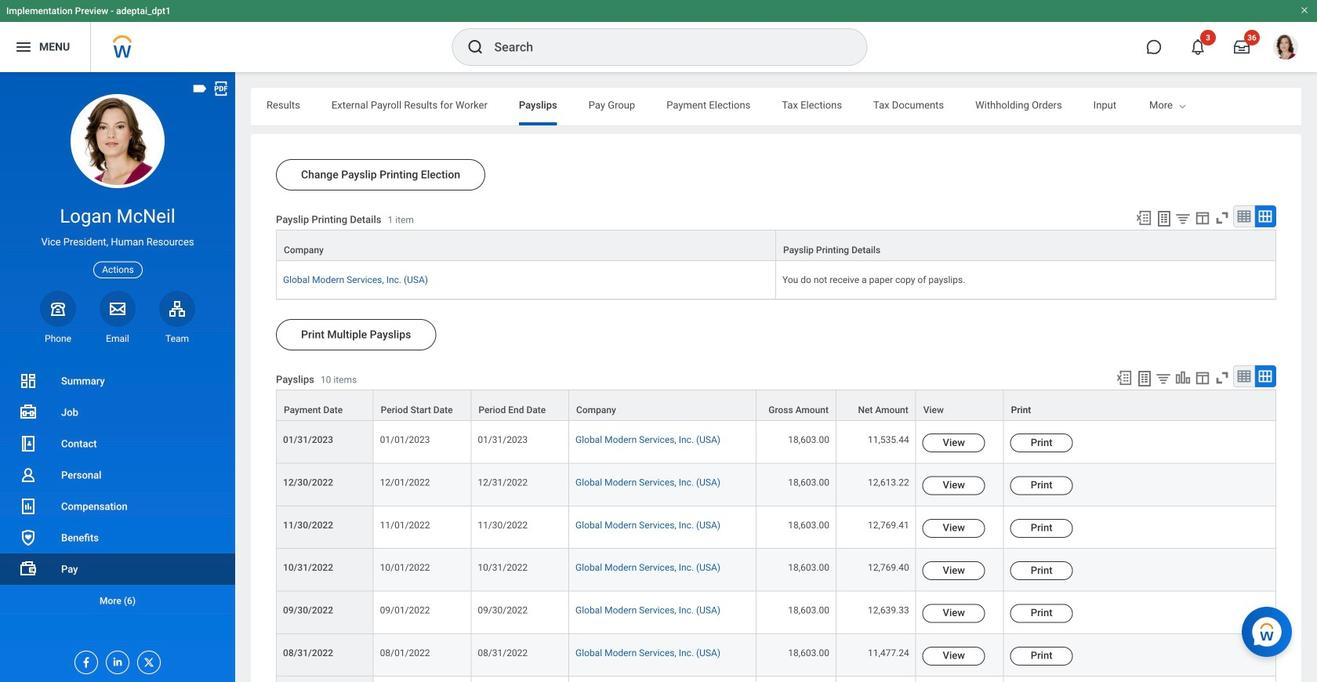 Task type: vqa. For each thing, say whether or not it's contained in the screenshot.
transformation import image
no



Task type: describe. For each thing, give the bounding box(es) containing it.
compensation image
[[19, 497, 38, 516]]

export to excel image for export to worksheets image for select to filter grid data icon
[[1116, 370, 1134, 387]]

10 row from the top
[[276, 677, 1277, 683]]

mail image
[[108, 299, 127, 318]]

4 cell from the left
[[757, 677, 837, 683]]

phone logan mcneil element
[[40, 333, 76, 345]]

8 row from the top
[[276, 592, 1277, 634]]

6 row from the top
[[276, 507, 1277, 549]]

table image
[[1237, 209, 1253, 224]]

1 row from the top
[[276, 230, 1277, 262]]

phone image
[[47, 299, 69, 318]]

close environment banner image
[[1301, 5, 1310, 15]]

2 click to view/edit grid preferences image from the top
[[1195, 370, 1212, 387]]

profile logan mcneil image
[[1274, 35, 1299, 63]]

x image
[[138, 652, 155, 669]]

personal image
[[19, 466, 38, 485]]

expand table image for table icon
[[1258, 369, 1274, 384]]

7 cell from the left
[[1005, 677, 1277, 683]]

expand table image for table image
[[1258, 209, 1274, 224]]

linkedin image
[[107, 652, 124, 668]]

view team image
[[168, 299, 187, 318]]

job image
[[19, 403, 38, 422]]

1 fullscreen image from the top
[[1214, 209, 1232, 227]]

export to worksheets image for select to filter grid data icon
[[1136, 370, 1155, 388]]

5 cell from the left
[[837, 677, 917, 683]]

view printable version (pdf) image
[[213, 80, 230, 97]]

notifications large image
[[1191, 39, 1207, 55]]

search image
[[466, 38, 485, 56]]

3 cell from the left
[[570, 677, 757, 683]]

contact image
[[19, 435, 38, 453]]

benefits image
[[19, 529, 38, 548]]

team logan mcneil element
[[159, 333, 195, 345]]

0 vertical spatial toolbar
[[1129, 206, 1277, 230]]



Task type: locate. For each thing, give the bounding box(es) containing it.
Search Workday  search field
[[495, 30, 835, 64]]

list
[[0, 366, 235, 617]]

1 vertical spatial fullscreen image
[[1214, 370, 1232, 387]]

select to filter grid data image
[[1175, 210, 1192, 227]]

export to worksheets image for select to filter grid data image
[[1156, 209, 1174, 228]]

expand table image right table icon
[[1258, 369, 1274, 384]]

email logan mcneil element
[[100, 333, 136, 345]]

2 expand table image from the top
[[1258, 369, 1274, 384]]

7 row from the top
[[276, 549, 1277, 592]]

banner
[[0, 0, 1318, 72]]

justify image
[[14, 38, 33, 56]]

1 vertical spatial toolbar
[[1109, 366, 1277, 390]]

5 row from the top
[[276, 464, 1277, 507]]

cell
[[374, 677, 472, 683], [472, 677, 570, 683], [570, 677, 757, 683], [757, 677, 837, 683], [837, 677, 917, 683], [917, 677, 1005, 683], [1005, 677, 1277, 683]]

2 cell from the left
[[472, 677, 570, 683]]

export to excel image left select to filter grid data image
[[1136, 209, 1153, 227]]

0 horizontal spatial export to excel image
[[1116, 370, 1134, 387]]

6 cell from the left
[[917, 677, 1005, 683]]

1 expand table image from the top
[[1258, 209, 1274, 224]]

fullscreen image left table image
[[1214, 209, 1232, 227]]

3 row from the top
[[276, 390, 1277, 421]]

pay image
[[19, 560, 38, 579]]

fullscreen image left table icon
[[1214, 370, 1232, 387]]

1 vertical spatial expand table image
[[1258, 369, 1274, 384]]

0 vertical spatial export to excel image
[[1136, 209, 1153, 227]]

0 vertical spatial export to worksheets image
[[1156, 209, 1174, 228]]

tag image
[[191, 80, 209, 97]]

toolbar
[[1129, 206, 1277, 230], [1109, 366, 1277, 390]]

1 horizontal spatial export to excel image
[[1136, 209, 1153, 227]]

9 row from the top
[[276, 634, 1277, 677]]

2 row from the top
[[276, 261, 1277, 300]]

expand table image
[[1258, 209, 1274, 224], [1258, 369, 1274, 384]]

table image
[[1237, 369, 1253, 384]]

1 click to view/edit grid preferences image from the top
[[1195, 209, 1212, 227]]

export to excel image
[[1136, 209, 1153, 227], [1116, 370, 1134, 387]]

export to excel image left select to filter grid data icon
[[1116, 370, 1134, 387]]

tab list
[[251, 88, 1318, 126]]

select to filter grid data image
[[1156, 370, 1173, 387]]

export to excel image for export to worksheets image associated with select to filter grid data image
[[1136, 209, 1153, 227]]

row
[[276, 230, 1277, 262], [276, 261, 1277, 300], [276, 390, 1277, 421], [276, 421, 1277, 464], [276, 464, 1277, 507], [276, 507, 1277, 549], [276, 549, 1277, 592], [276, 592, 1277, 634], [276, 634, 1277, 677], [276, 677, 1277, 683]]

export to worksheets image left select to filter grid data image
[[1156, 209, 1174, 228]]

expand table image right table image
[[1258, 209, 1274, 224]]

1 horizontal spatial export to worksheets image
[[1156, 209, 1174, 228]]

export to worksheets image left select to filter grid data icon
[[1136, 370, 1155, 388]]

fullscreen image
[[1214, 209, 1232, 227], [1214, 370, 1232, 387]]

0 vertical spatial expand table image
[[1258, 209, 1274, 224]]

navigation pane region
[[0, 72, 235, 683]]

click to view/edit grid preferences image right select to filter grid data icon
[[1195, 370, 1212, 387]]

inbox large image
[[1235, 39, 1250, 55]]

click to view/edit grid preferences image right select to filter grid data image
[[1195, 209, 1212, 227]]

column header
[[276, 230, 777, 262]]

facebook image
[[75, 652, 93, 669]]

click to view/edit grid preferences image
[[1195, 209, 1212, 227], [1195, 370, 1212, 387]]

0 horizontal spatial export to worksheets image
[[1136, 370, 1155, 388]]

1 vertical spatial click to view/edit grid preferences image
[[1195, 370, 1212, 387]]

2 fullscreen image from the top
[[1214, 370, 1232, 387]]

0 vertical spatial fullscreen image
[[1214, 209, 1232, 227]]

summary image
[[19, 372, 38, 391]]

1 vertical spatial export to excel image
[[1116, 370, 1134, 387]]

1 cell from the left
[[374, 677, 472, 683]]

row header
[[276, 677, 374, 683]]

export to worksheets image
[[1156, 209, 1174, 228], [1136, 370, 1155, 388]]

1 vertical spatial export to worksheets image
[[1136, 370, 1155, 388]]

4 row from the top
[[276, 421, 1277, 464]]

0 vertical spatial click to view/edit grid preferences image
[[1195, 209, 1212, 227]]



